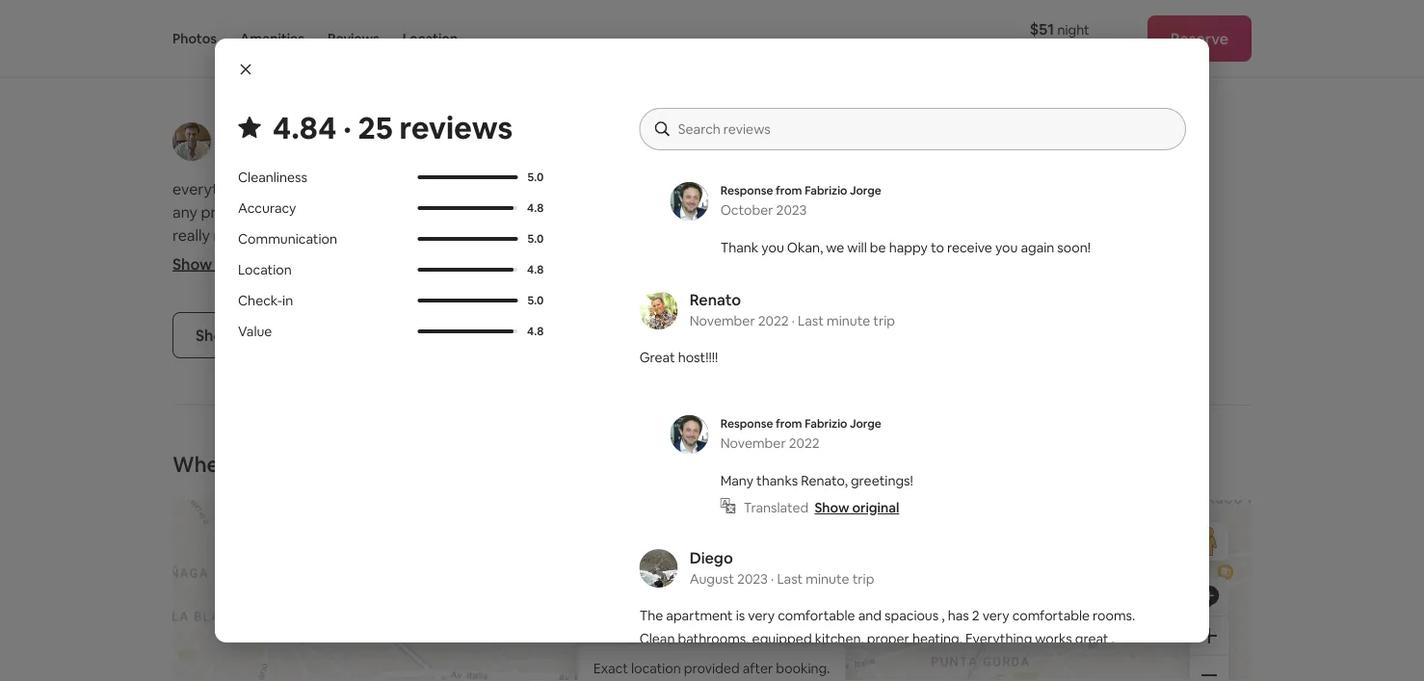 Task type: describe. For each thing, give the bounding box(es) containing it.
0 horizontal spatial be
[[300, 451, 326, 478]]

cleanliness,
[[820, 225, 900, 245]]

fabrizio jorge image
[[671, 415, 709, 454]]

gabriel for gabriel
[[223, 121, 275, 141]]

show for show more
[[173, 254, 212, 274]]

last for diego
[[777, 571, 803, 588]]

value
[[238, 323, 272, 340]]

was down the honestly,
[[733, 202, 761, 222]]

to up photos,
[[669, 69, 683, 87]]

was left the just
[[1087, 69, 1111, 87]]

Search reviews, Press 'Enter' to search text field
[[678, 120, 1167, 139]]

very right 2
[[983, 607, 1010, 625]]

show original button
[[815, 498, 900, 518]]

4
[[454, 179, 463, 199]]

zoom out image
[[1202, 668, 1218, 682]]

4.84
[[273, 107, 337, 147]]

night
[[1058, 21, 1090, 38]]

thank
[[721, 239, 759, 256]]

where you'll be
[[173, 451, 326, 478]]

·
[[343, 107, 352, 147]]

amenities
[[240, 30, 305, 47]]

months
[[466, 179, 520, 199]]

0 horizontal spatial everything
[[173, 179, 249, 199]]

list containing gabriel
[[165, 0, 1260, 312]]

0 horizontal spatial 2023
[[737, 571, 768, 588]]

response from fabrizio jorge october 2023
[[721, 183, 882, 219]]

super inside everything was excellent, i really stayed 4 months and without any problems. i highlight fabrizio's speed to fix everything really recommended, super comfortable and functional, very well equipped (and it doesn't suffer in heat or cold), quiet too
[[326, 225, 366, 245]]

4.8 for value
[[527, 324, 544, 339]]

quiet
[[537, 248, 574, 268]]

photos button
[[173, 0, 217, 77]]

id
[[931, 69, 942, 87]]

0 horizontal spatial i
[[275, 202, 279, 222]]

helpful
[[835, 93, 878, 110]]

problems.
[[201, 202, 272, 222]]

1 horizontal spatial comfortable
[[778, 607, 856, 625]]

look
[[680, 116, 707, 133]]

amenities button
[[240, 0, 305, 77]]

many
[[721, 472, 754, 490]]

2023 inside gabriel march 2023
[[812, 144, 842, 161]]

to inside everything was excellent, i really stayed 4 months and without any problems. i highlight fabrizio's speed to fix everything really recommended, super comfortable and functional, very well equipped (and it doesn't suffer in heat or cold), quiet too
[[463, 202, 479, 222]]

or
[[476, 248, 491, 268]]

in inside i like to thank jorge for the stay it was amazing id loved the apartment it was just like in the photos, and he was friendly helpful if i ever come to montevideo again first place i would look for
[[1163, 69, 1174, 87]]

(and
[[275, 248, 307, 268]]

greetings!
[[851, 472, 914, 490]]

the left stay
[[784, 69, 805, 87]]

,
[[942, 607, 945, 625]]

if
[[881, 93, 889, 110]]

google map
showing 9 points of interest. region
[[161, 418, 1395, 682]]

thank you okan, we will be happy to receive you again soon!
[[721, 239, 1091, 256]]

5.0 for cleanliness
[[528, 170, 544, 185]]

was up using
[[867, 179, 894, 199]]

0 horizontal spatial for
[[710, 116, 728, 133]]

zoom in image
[[1202, 629, 1218, 644]]

where
[[173, 451, 239, 478]]

august 2023
[[690, 571, 768, 588]]

many thanks renato, greetings!
[[721, 472, 914, 490]]

satisfied
[[1057, 202, 1117, 222]]

jorge for november 2022
[[850, 416, 882, 431]]

amazing
[[875, 69, 928, 87]]

and right months
[[524, 179, 550, 199]]

fabrizio inside the apartment is very comfortable and spacious , has 2 very comfortable rooms. clean bathrooms, equipped kitchen, proper heating. everything works great . fabrizio is attentive to every detail .
[[640, 654, 688, 671]]

honestly, everything was super good, it was my first time using airbnb and it was very satisfied with the attention, cleanliness, and recommended location status
[[720, 179, 1151, 245]]

gabriel march 2023
[[770, 121, 842, 161]]

1 like from the left
[[646, 69, 667, 87]]

gabriel for gabriel march 2023
[[770, 121, 823, 141]]

last for renato
[[798, 312, 824, 330]]

cold),
[[494, 248, 533, 268]]

original
[[853, 499, 900, 517]]

check-in
[[238, 292, 293, 310]]

0 horizontal spatial really
[[173, 225, 210, 245]]

fix
[[482, 202, 499, 222]]

2 i from the left
[[1161, 93, 1164, 110]]

thank
[[686, 69, 721, 87]]

to down 'loved'
[[966, 93, 980, 110]]

1 you from the left
[[762, 239, 784, 256]]

too
[[577, 248, 602, 268]]

from for 2023
[[776, 183, 803, 198]]

november 2022
[[690, 312, 789, 330]]

the inside honestly, everything was super good, it was my first time using airbnb and it was very satisfied with the attention, cleanliness, and recommended location status
[[720, 225, 744, 245]]

thanks
[[757, 472, 798, 490]]

4.8 for location
[[527, 262, 544, 277]]

would
[[640, 116, 677, 133]]

fabrizio for 2023
[[805, 183, 848, 198]]

okan,
[[787, 239, 823, 256]]

show all 25 reviews button
[[173, 312, 357, 359]]

was inside everything was excellent, i really stayed 4 months and without any problems. i highlight fabrizio's speed to fix everything really recommended, super comfortable and functional, very well equipped (and it doesn't suffer in heat or cold), quiet too
[[253, 179, 280, 199]]

stay
[[808, 69, 834, 87]]

show for show all 25 reviews
[[196, 325, 235, 345]]

1 horizontal spatial .
[[1112, 630, 1115, 648]]

works
[[1036, 630, 1073, 648]]

and down airbnb
[[904, 225, 930, 245]]

renato image
[[640, 291, 678, 330]]

my
[[764, 202, 786, 222]]

great
[[640, 349, 675, 366]]

november inside response from fabrizio jorge november 2022
[[721, 435, 786, 452]]

it left the just
[[1076, 69, 1084, 87]]

and up the or
[[461, 225, 488, 245]]

great
[[1076, 630, 1109, 648]]

spacious
[[885, 607, 939, 625]]

diego
[[690, 548, 733, 568]]

more
[[216, 254, 254, 274]]

airbnb
[[898, 202, 946, 222]]

host!!!!
[[678, 349, 718, 366]]

2 horizontal spatial comfortable
[[1013, 607, 1090, 625]]

without
[[554, 179, 609, 199]]

recommended,
[[213, 225, 323, 245]]

ever
[[898, 93, 925, 110]]

very inside honestly, everything was super good, it was my first time using airbnb and it was very satisfied with the attention, cleanliness, and recommended location status
[[1023, 202, 1054, 222]]

will
[[848, 239, 867, 256]]

happy
[[889, 239, 928, 256]]

renato,
[[801, 472, 848, 490]]

any
[[173, 202, 198, 222]]

2 like from the left
[[1139, 69, 1160, 87]]

doesn't
[[324, 248, 377, 268]]

response for october
[[721, 183, 774, 198]]

show more button
[[173, 254, 269, 274]]

receive
[[948, 239, 993, 256]]

4.84 · 25 reviews dialog
[[215, 11, 1210, 682]]

the apartment is very comfortable and spacious , has 2 very comfortable rooms. clean bathrooms, equipped kitchen, proper heating. everything works great . fabrizio is attentive to every detail .
[[640, 607, 1136, 671]]

gabriel image
[[720, 123, 759, 161]]

reserve button
[[1148, 15, 1252, 62]]

4.8 for accuracy
[[527, 201, 544, 215]]

you'll
[[244, 451, 296, 478]]

suffer
[[380, 248, 421, 268]]

location button
[[403, 0, 458, 77]]

to right happy
[[931, 239, 945, 256]]

$51 night
[[1030, 19, 1090, 39]]

detail
[[816, 654, 851, 671]]

1 vertical spatial .
[[854, 654, 857, 671]]

very down august 2023
[[748, 607, 775, 625]]

everything inside honestly, everything was super good, it was my first time using airbnb and it was very satisfied with the attention, cleanliness, and recommended location status
[[787, 179, 863, 199]]

0 vertical spatial for
[[763, 69, 781, 87]]

using
[[857, 202, 894, 222]]

time
[[821, 202, 853, 222]]

response for november
[[721, 416, 774, 431]]

the
[[640, 607, 664, 625]]



Task type: vqa. For each thing, say whether or not it's contained in the screenshot.
right hours
no



Task type: locate. For each thing, give the bounding box(es) containing it.
equipped up 'every'
[[752, 630, 812, 648]]

communication
[[238, 230, 337, 248]]

reviews for 4.84 · 25 reviews
[[400, 107, 513, 147]]

is up bathrooms,
[[736, 607, 745, 625]]

0 vertical spatial trip
[[874, 312, 896, 330]]

from inside response from fabrizio jorge november 2022
[[776, 416, 803, 431]]

to left 'fix'
[[463, 202, 479, 222]]

1 vertical spatial fabrizio
[[805, 416, 848, 431]]

apartment up bathrooms,
[[666, 607, 733, 625]]

2022 inside response from fabrizio jorge november 2022
[[789, 435, 820, 452]]

25 for ·
[[358, 107, 393, 147]]

you left okan,
[[762, 239, 784, 256]]

very up location
[[1023, 202, 1054, 222]]

0 vertical spatial jorge
[[724, 69, 760, 87]]

last minute trip
[[798, 312, 896, 330], [777, 571, 875, 588]]

was up helpful
[[848, 69, 872, 87]]

response up many
[[721, 416, 774, 431]]

equipped
[[204, 248, 272, 268], [752, 630, 812, 648]]

was right the he
[[758, 93, 782, 110]]

response inside response from fabrizio jorge november 2022
[[721, 416, 774, 431]]

renato image
[[640, 291, 678, 330]]

first right "my"
[[789, 202, 818, 222]]

1 4.8 from the top
[[527, 201, 544, 215]]

everything
[[966, 630, 1033, 648]]

2
[[972, 607, 980, 625]]

it right (and
[[310, 248, 320, 268]]

1 horizontal spatial super
[[898, 179, 938, 199]]

1 vertical spatial i
[[355, 179, 358, 199]]

super inside honestly, everything was super good, it was my first time using airbnb and it was very satisfied with the attention, cleanliness, and recommended location status
[[898, 179, 938, 199]]

1 horizontal spatial i
[[355, 179, 358, 199]]

cleanliness
[[238, 169, 307, 186]]

2 horizontal spatial everything
[[787, 179, 863, 199]]

1 gabriel from the left
[[223, 121, 275, 141]]

location up check-in
[[238, 261, 292, 279]]

1 vertical spatial again
[[1021, 239, 1055, 256]]

rooms.
[[1093, 607, 1136, 625]]

1 horizontal spatial apartment
[[1006, 69, 1073, 87]]

location
[[1043, 225, 1100, 245]]

1 horizontal spatial equipped
[[752, 630, 812, 648]]

2 from from the top
[[776, 416, 803, 431]]

0 vertical spatial 5.0
[[528, 170, 544, 185]]

0 horizontal spatial i
[[892, 93, 895, 110]]

1 horizontal spatial everything
[[503, 202, 579, 222]]

4.84 · 25 reviews
[[273, 107, 513, 147]]

minute up kitchen,
[[806, 571, 850, 588]]

0 horizontal spatial in
[[282, 292, 293, 310]]

really up fabrizio's
[[362, 179, 399, 199]]

1 horizontal spatial for
[[763, 69, 781, 87]]

he
[[740, 93, 755, 110]]

every
[[779, 654, 813, 671]]

0 vertical spatial last
[[798, 312, 824, 330]]

the
[[784, 69, 805, 87], [982, 69, 1003, 87], [640, 93, 661, 110], [720, 225, 744, 245]]

in left heat
[[425, 248, 437, 268]]

it right stay
[[837, 69, 845, 87]]

0 vertical spatial again
[[1060, 93, 1094, 110]]

november
[[690, 312, 755, 330], [721, 435, 786, 452]]

apartment inside i like to thank jorge for the stay it was amazing id loved the apartment it was just like in the photos, and he was friendly helpful if i ever come to montevideo again first place i would look for
[[1006, 69, 1073, 87]]

jorge
[[724, 69, 760, 87], [850, 183, 882, 198], [850, 416, 882, 431]]

it inside everything was excellent, i really stayed 4 months and without any problems. i highlight fabrizio's speed to fix everything really recommended, super comfortable and functional, very well equipped (and it doesn't suffer in heat or cold), quiet too
[[310, 248, 320, 268]]

the down october
[[720, 225, 744, 245]]

25 inside dialog
[[358, 107, 393, 147]]

1 vertical spatial be
[[300, 451, 326, 478]]

1 horizontal spatial gabriel
[[770, 121, 823, 141]]

25 inside button
[[258, 325, 275, 345]]

4.8 down functional, at the left top of the page
[[527, 262, 544, 277]]

5.0 for check-in
[[528, 293, 544, 308]]

minute
[[827, 312, 871, 330], [806, 571, 850, 588]]

heating.
[[913, 630, 963, 648]]

reviews for show all 25 reviews
[[278, 325, 334, 345]]

last right november 2022 on the top of page
[[798, 312, 824, 330]]

in inside everything was excellent, i really stayed 4 months and without any problems. i highlight fabrizio's speed to fix everything really recommended, super comfortable and functional, very well equipped (and it doesn't suffer in heat or cold), quiet too
[[425, 248, 437, 268]]

was up the 'recommended' at the top of page
[[992, 202, 1020, 222]]

in up show all 25 reviews
[[282, 292, 293, 310]]

trip for renato
[[874, 312, 896, 330]]

from up "my"
[[776, 183, 803, 198]]

2 vertical spatial i
[[275, 202, 279, 222]]

response up october
[[721, 183, 774, 198]]

first
[[1097, 93, 1122, 110], [789, 202, 818, 222]]

response from fabrizio jorge november 2022
[[721, 416, 882, 452]]

apartment up montevideo
[[1006, 69, 1073, 87]]

0 horizontal spatial comfortable
[[369, 225, 458, 245]]

fabrizio jorge image for october 2023
[[671, 182, 709, 221]]

last minute trip for renato
[[798, 312, 896, 330]]

0 vertical spatial fabrizio
[[805, 183, 848, 198]]

0 vertical spatial last minute trip
[[798, 312, 896, 330]]

1 vertical spatial equipped
[[752, 630, 812, 648]]

and up proper
[[859, 607, 882, 625]]

25 for all
[[258, 325, 275, 345]]

list
[[165, 0, 1260, 312]]

be right will
[[870, 239, 887, 256]]

5.0 down the quiet
[[528, 293, 544, 308]]

gabriel inside gabriel march 2023
[[770, 121, 823, 141]]

from for 2022
[[776, 416, 803, 431]]

be
[[870, 239, 887, 256], [300, 451, 326, 478]]

fabrizio up renato,
[[805, 416, 848, 431]]

jorge up the he
[[724, 69, 760, 87]]

like right the just
[[1139, 69, 1160, 87]]

1 horizontal spatial location
[[403, 30, 458, 47]]

come
[[928, 93, 963, 110]]

fabrizio's
[[347, 202, 412, 222]]

1 vertical spatial trip
[[853, 571, 875, 588]]

everything up time
[[787, 179, 863, 199]]

1 horizontal spatial 25
[[358, 107, 393, 147]]

i up fabrizio's
[[355, 179, 358, 199]]

0 vertical spatial .
[[1112, 630, 1115, 648]]

loved
[[945, 69, 979, 87]]

functional,
[[492, 225, 566, 245]]

2023 inside response from fabrizio jorge october 2023
[[777, 201, 807, 219]]

fabrizio down clean
[[640, 654, 688, 671]]

from
[[776, 183, 803, 198], [776, 416, 803, 431]]

2023 up attention, on the top right of the page
[[777, 201, 807, 219]]

show inside "4.84 · 25 reviews" dialog
[[815, 499, 850, 517]]

show down renato,
[[815, 499, 850, 517]]

1 5.0 from the top
[[528, 170, 544, 185]]

i
[[640, 69, 643, 87], [355, 179, 358, 199], [275, 202, 279, 222]]

great host!!!!
[[640, 349, 718, 366]]

2 horizontal spatial 2023
[[812, 144, 842, 161]]

response inside response from fabrizio jorge october 2023
[[721, 183, 774, 198]]

2 horizontal spatial i
[[640, 69, 643, 87]]

last right august 2023
[[777, 571, 803, 588]]

i up recommended,
[[275, 202, 279, 222]]

you right receive
[[996, 239, 1018, 256]]

0 vertical spatial really
[[362, 179, 399, 199]]

1 horizontal spatial you
[[996, 239, 1018, 256]]

25 right ·
[[358, 107, 393, 147]]

5.0 out of 5.0 image
[[418, 175, 518, 179], [418, 175, 518, 179], [418, 237, 518, 241], [418, 237, 518, 241], [418, 299, 518, 303], [418, 299, 518, 303]]

clean
[[640, 630, 675, 648]]

stayed
[[403, 179, 450, 199]]

to inside the apartment is very comfortable and spacious , has 2 very comfortable rooms. clean bathrooms, equipped kitchen, proper heating. everything works great . fabrizio is attentive to every detail .
[[762, 654, 776, 671]]

jorge up using
[[850, 183, 882, 198]]

jorge for october 2023
[[850, 183, 882, 198]]

first down the just
[[1097, 93, 1122, 110]]

1 response from the top
[[721, 183, 774, 198]]

1 vertical spatial november
[[721, 435, 786, 452]]

speed
[[416, 202, 460, 222]]

in
[[1163, 69, 1174, 87], [425, 248, 437, 268], [282, 292, 293, 310]]

0 horizontal spatial reviews
[[278, 325, 334, 345]]

0 vertical spatial be
[[870, 239, 887, 256]]

0 vertical spatial november
[[690, 312, 755, 330]]

0 vertical spatial 4.8
[[527, 201, 544, 215]]

4.8 out of 5.0 image
[[418, 206, 518, 210], [418, 206, 514, 210], [418, 268, 518, 272], [418, 268, 514, 272], [418, 330, 518, 334], [418, 330, 514, 334]]

fabrizio inside response from fabrizio jorge october 2023
[[805, 183, 848, 198]]

i right if
[[892, 93, 895, 110]]

very inside everything was excellent, i really stayed 4 months and without any problems. i highlight fabrizio's speed to fix everything really recommended, super comfortable and functional, very well equipped (and it doesn't suffer in heat or cold), quiet too
[[570, 225, 601, 245]]

comfortable up works
[[1013, 607, 1090, 625]]

photos,
[[664, 93, 711, 110]]

0 vertical spatial reviews
[[400, 107, 513, 147]]

jorge inside response from fabrizio jorge october 2023
[[850, 183, 882, 198]]

2 4.8 from the top
[[527, 262, 544, 277]]

0 horizontal spatial like
[[646, 69, 667, 87]]

2022
[[758, 312, 789, 330], [789, 435, 820, 452]]

1 horizontal spatial really
[[362, 179, 399, 199]]

equipped inside everything was excellent, i really stayed 4 months and without any problems. i highlight fabrizio's speed to fix everything really recommended, super comfortable and functional, very well equipped (and it doesn't suffer in heat or cold), quiet too
[[204, 248, 272, 268]]

for left stay
[[763, 69, 781, 87]]

was up accuracy
[[253, 179, 280, 199]]

2 vertical spatial fabrizio
[[640, 654, 688, 671]]

4.8 up functional, at the left top of the page
[[527, 201, 544, 215]]

1 vertical spatial 2022
[[789, 435, 820, 452]]

with
[[1120, 202, 1151, 222]]

to left 'every'
[[762, 654, 776, 671]]

0 horizontal spatial location
[[238, 261, 292, 279]]

show
[[173, 254, 212, 274], [196, 325, 235, 345], [815, 499, 850, 517]]

november up many
[[721, 435, 786, 452]]

in right the just
[[1163, 69, 1174, 87]]

3 4.8 from the top
[[527, 324, 544, 339]]

bathrooms,
[[678, 630, 749, 648]]

1 horizontal spatial is
[[736, 607, 745, 625]]

3 5.0 from the top
[[528, 293, 544, 308]]

location
[[403, 30, 458, 47], [238, 261, 292, 279]]

0 vertical spatial location
[[403, 30, 458, 47]]

0 horizontal spatial again
[[1021, 239, 1055, 256]]

reviews button
[[328, 0, 380, 77]]

2 vertical spatial 2023
[[737, 571, 768, 588]]

1 i from the left
[[892, 93, 895, 110]]

we
[[826, 239, 845, 256]]

again left "soon!"
[[1021, 239, 1055, 256]]

honestly,
[[720, 179, 783, 199]]

jorge up greetings!
[[850, 416, 882, 431]]

0 vertical spatial response
[[721, 183, 774, 198]]

1 vertical spatial in
[[425, 248, 437, 268]]

like
[[646, 69, 667, 87], [1139, 69, 1160, 87]]

everything
[[173, 179, 249, 199], [787, 179, 863, 199], [503, 202, 579, 222]]

be right you'll
[[300, 451, 326, 478]]

november down renato
[[690, 312, 755, 330]]

fabrizio inside response from fabrizio jorge november 2022
[[805, 416, 848, 431]]

1 horizontal spatial be
[[870, 239, 887, 256]]

be inside "4.84 · 25 reviews" dialog
[[870, 239, 887, 256]]

0 vertical spatial 2023
[[812, 144, 842, 161]]

2 vertical spatial in
[[282, 292, 293, 310]]

$51
[[1030, 19, 1055, 39]]

october
[[721, 201, 774, 219]]

add a place to the map image
[[1198, 585, 1221, 608]]

and inside the apartment is very comfortable and spacious , has 2 very comfortable rooms. clean bathrooms, equipped kitchen, proper heating. everything works great . fabrizio is attentive to every detail .
[[859, 607, 882, 625]]

reviews inside button
[[278, 325, 334, 345]]

last minute trip down will
[[798, 312, 896, 330]]

0 horizontal spatial apartment
[[666, 607, 733, 625]]

0 horizontal spatial you
[[762, 239, 784, 256]]

last minute trip for diego
[[777, 571, 875, 588]]

march
[[770, 144, 809, 161]]

2 vertical spatial 4.8
[[527, 324, 544, 339]]

2022 up the many thanks renato, greetings!
[[789, 435, 820, 452]]

it up the 'recommended' at the top of page
[[979, 202, 989, 222]]

montevideo
[[982, 93, 1058, 110]]

1 vertical spatial jorge
[[850, 183, 882, 198]]

0 horizontal spatial gabriel
[[223, 121, 275, 141]]

2 vertical spatial show
[[815, 499, 850, 517]]

first inside i like to thank jorge for the stay it was amazing id loved the apartment it was just like in the photos, and he was friendly helpful if i ever come to montevideo again first place i would look for
[[1097, 93, 1122, 110]]

jorge inside i like to thank jorge for the stay it was amazing id loved the apartment it was just like in the photos, and he was friendly helpful if i ever come to montevideo again first place i would look for
[[724, 69, 760, 87]]

it
[[837, 69, 845, 87], [1076, 69, 1084, 87], [720, 202, 730, 222], [979, 202, 989, 222], [310, 248, 320, 268]]

1 vertical spatial response
[[721, 416, 774, 431]]

friendly
[[785, 93, 832, 110]]

2023 right march
[[812, 144, 842, 161]]

gabriel up cleanliness
[[223, 121, 275, 141]]

1 vertical spatial show
[[196, 325, 235, 345]]

i
[[892, 93, 895, 110], [1161, 93, 1164, 110]]

and left the he
[[714, 93, 737, 110]]

show inside button
[[196, 325, 235, 345]]

august
[[690, 571, 735, 588]]

0 horizontal spatial .
[[854, 654, 857, 671]]

1 vertical spatial is
[[691, 654, 700, 671]]

it down the honestly,
[[720, 202, 730, 222]]

0 horizontal spatial first
[[789, 202, 818, 222]]

diego image
[[640, 550, 678, 588], [640, 550, 678, 588]]

reserve
[[1171, 28, 1229, 48]]

drag pegman onto the map to open street view image
[[1191, 523, 1229, 561]]

1 vertical spatial really
[[173, 225, 210, 245]]

highlight
[[282, 202, 344, 222]]

reviews
[[328, 30, 380, 47]]

1 vertical spatial 5.0
[[528, 231, 544, 246]]

reviews inside dialog
[[400, 107, 513, 147]]

show all 25 reviews
[[196, 325, 334, 345]]

0 horizontal spatial is
[[691, 654, 700, 671]]

equipped down recommended,
[[204, 248, 272, 268]]

2022 down okan,
[[758, 312, 789, 330]]

show left all
[[196, 325, 235, 345]]

jorge inside response from fabrizio jorge november 2022
[[850, 416, 882, 431]]

all
[[239, 325, 255, 345]]

2 gabriel from the left
[[770, 121, 823, 141]]

5.0 right months
[[528, 170, 544, 185]]

the up would
[[640, 93, 661, 110]]

everything was excellent, i really stayed 4 months and without any problems. i highlight fabrizio's speed to fix everything really recommended, super comfortable and functional, very well equipped (and it doesn't suffer in heat or cold), quiet too
[[173, 179, 609, 268]]

fabrizio for 2022
[[805, 416, 848, 431]]

first inside honestly, everything was super good, it was my first time using airbnb and it was very satisfied with the attention, cleanliness, and recommended location status
[[789, 202, 818, 222]]

0 vertical spatial apartment
[[1006, 69, 1073, 87]]

attention,
[[747, 225, 817, 245]]

i like to thank jorge for the stay it was amazing id loved the apartment it was just like in the photos, and he was friendly helpful if i ever come to montevideo again first place i would look for
[[640, 69, 1174, 133]]

1 vertical spatial from
[[776, 416, 803, 431]]

0 vertical spatial i
[[640, 69, 643, 87]]

trip down thank you okan, we will be happy to receive you again soon!
[[874, 312, 896, 330]]

2 5.0 from the top
[[528, 231, 544, 246]]

1 vertical spatial 4.8
[[527, 262, 544, 277]]

1 vertical spatial first
[[789, 202, 818, 222]]

0 vertical spatial from
[[776, 183, 803, 198]]

again inside i like to thank jorge for the stay it was amazing id loved the apartment it was just like in the photos, and he was friendly helpful if i ever come to montevideo again first place i would look for
[[1060, 93, 1094, 110]]

. right great
[[1112, 630, 1115, 648]]

.
[[1112, 630, 1115, 648], [854, 654, 857, 671]]

25 right all
[[258, 325, 275, 345]]

like up photos,
[[646, 69, 667, 87]]

renato
[[690, 290, 741, 309]]

again
[[1060, 93, 1094, 110], [1021, 239, 1055, 256]]

fabrizio jorge image
[[671, 182, 709, 221], [671, 182, 709, 221], [671, 415, 709, 454]]

from inside response from fabrizio jorge october 2023
[[776, 183, 803, 198]]

the right 'loved'
[[982, 69, 1003, 87]]

place
[[1125, 93, 1158, 110]]

. right detail
[[854, 654, 857, 671]]

has
[[948, 607, 969, 625]]

0 horizontal spatial equipped
[[204, 248, 272, 268]]

and down "good,"
[[949, 202, 976, 222]]

attentive
[[703, 654, 759, 671]]

4.8 down the quiet
[[527, 324, 544, 339]]

trip for diego
[[853, 571, 875, 588]]

equipped inside the apartment is very comfortable and spacious , has 2 very comfortable rooms. clean bathrooms, equipped kitchen, proper heating. everything works great . fabrizio is attentive to every detail .
[[752, 630, 812, 648]]

trip up kitchen,
[[853, 571, 875, 588]]

apartment inside the apartment is very comfortable and spacious , has 2 very comfortable rooms. clean bathrooms, equipped kitchen, proper heating. everything works great . fabrizio is attentive to every detail .
[[666, 607, 733, 625]]

show left more
[[173, 254, 212, 274]]

1 vertical spatial last minute trip
[[777, 571, 875, 588]]

1 vertical spatial last
[[777, 571, 803, 588]]

super up doesn't
[[326, 225, 366, 245]]

status
[[1103, 225, 1147, 245]]

i right place
[[1161, 93, 1164, 110]]

1 horizontal spatial i
[[1161, 93, 1164, 110]]

location inside "4.84 · 25 reviews" dialog
[[238, 261, 292, 279]]

0 vertical spatial in
[[1163, 69, 1174, 87]]

1 vertical spatial for
[[710, 116, 728, 133]]

and inside i like to thank jorge for the stay it was amazing id loved the apartment it was just like in the photos, and he was friendly helpful if i ever come to montevideo again first place i would look for
[[714, 93, 737, 110]]

2 you from the left
[[996, 239, 1018, 256]]

2 vertical spatial 5.0
[[528, 293, 544, 308]]

1 vertical spatial super
[[326, 225, 366, 245]]

0 vertical spatial equipped
[[204, 248, 272, 268]]

5.0 for communication
[[528, 231, 544, 246]]

0 vertical spatial 2022
[[758, 312, 789, 330]]

minute for renato
[[827, 312, 871, 330]]

1 from from the top
[[776, 183, 803, 198]]

for right look
[[710, 116, 728, 133]]

1 vertical spatial 2023
[[777, 201, 807, 219]]

i inside i like to thank jorge for the stay it was amazing id loved the apartment it was just like in the photos, and he was friendly helpful if i ever come to montevideo again first place i would look for
[[640, 69, 643, 87]]

everything up problems.
[[173, 179, 249, 199]]

soon!
[[1058, 239, 1091, 256]]

photos
[[173, 30, 217, 47]]

0 vertical spatial 25
[[358, 107, 393, 147]]

i up would
[[640, 69, 643, 87]]

from up thanks
[[776, 416, 803, 431]]

2 response from the top
[[721, 416, 774, 431]]

1 horizontal spatial reviews
[[400, 107, 513, 147]]

0 vertical spatial is
[[736, 607, 745, 625]]

list item
[[165, 0, 621, 122]]

again right montevideo
[[1060, 93, 1094, 110]]

1 vertical spatial apartment
[[666, 607, 733, 625]]

comfortable inside everything was excellent, i really stayed 4 months and without any problems. i highlight fabrizio's speed to fix everything really recommended, super comfortable and functional, very well equipped (and it doesn't suffer in heat or cold), quiet too
[[369, 225, 458, 245]]

reviews up '4' on the left top of page
[[400, 107, 513, 147]]

2 horizontal spatial in
[[1163, 69, 1174, 87]]

2023 right august on the bottom of page
[[737, 571, 768, 588]]

1 horizontal spatial 2023
[[777, 201, 807, 219]]

check-
[[238, 292, 282, 310]]

really up well
[[173, 225, 210, 245]]

1 vertical spatial 25
[[258, 325, 275, 345]]

gabriel image
[[173, 123, 211, 161], [173, 123, 211, 161], [720, 123, 759, 161]]

minute for diego
[[806, 571, 850, 588]]

0 vertical spatial minute
[[827, 312, 871, 330]]

gabriel up march
[[770, 121, 823, 141]]

excellent,
[[283, 179, 351, 199]]

very up too
[[570, 225, 601, 245]]

fabrizio jorge image for november 2022
[[671, 415, 709, 454]]

comfortable up suffer
[[369, 225, 458, 245]]

is down bathrooms,
[[691, 654, 700, 671]]



